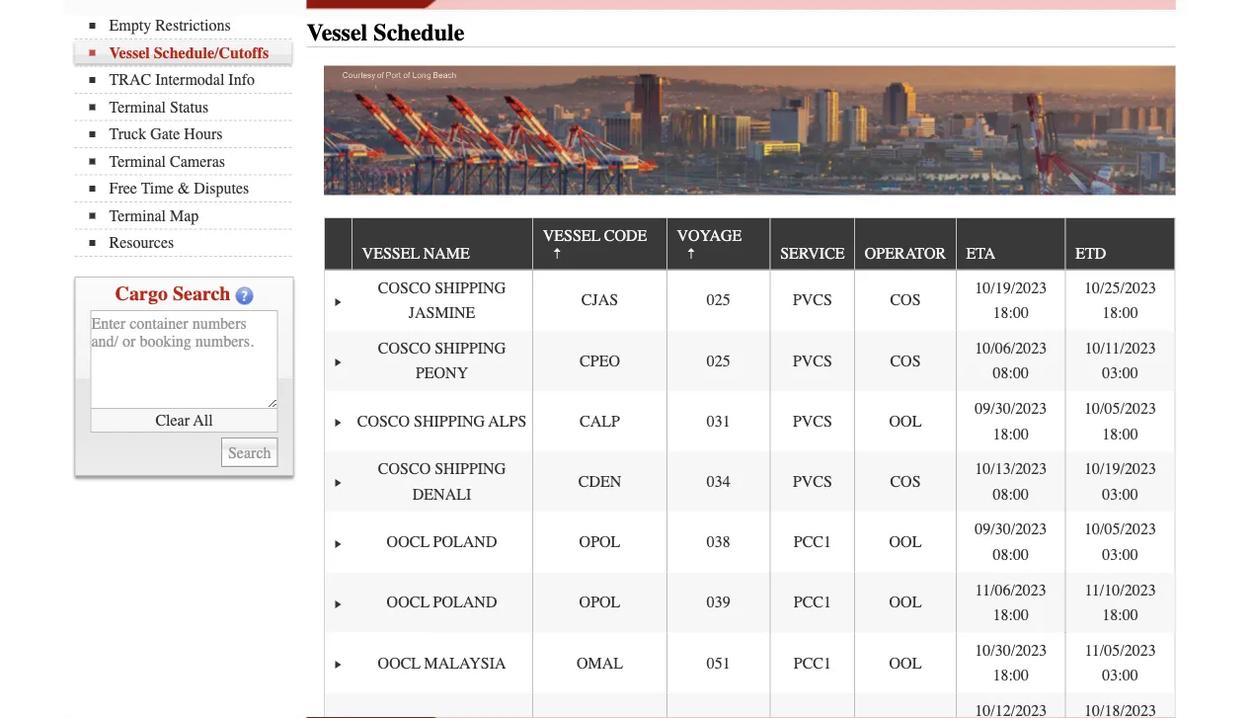 Task type: vqa. For each thing, say whether or not it's contained in the screenshot.


Task type: locate. For each thing, give the bounding box(es) containing it.
3 pvcs from the top
[[793, 412, 833, 430]]

2 vertical spatial 08:00
[[993, 545, 1029, 564]]

08:00 inside 10/13/2023 08:00
[[993, 485, 1029, 503]]

ool for 09/30/2023 18:00
[[890, 412, 922, 430]]

025 cell
[[667, 270, 770, 330], [667, 330, 770, 391]]

calp cell
[[533, 391, 667, 451]]

03:00 up 11/10/2023
[[1103, 545, 1139, 564]]

09/30/2023 inside cell
[[975, 399, 1047, 418]]

1 oocl poland from the top
[[387, 533, 497, 551]]

3 ool cell from the top
[[855, 572, 956, 633]]

0 vertical spatial 08:00
[[993, 364, 1029, 382]]

10/05/2023
[[1085, 399, 1157, 418], [1085, 520, 1157, 538]]

opol cell for 038
[[533, 512, 667, 572]]

opol for 039
[[579, 593, 621, 612]]

0 vertical spatial poland
[[433, 533, 497, 551]]

ool cell for 09/30/2023 18:00
[[855, 391, 956, 451]]

vessel
[[307, 19, 368, 46], [109, 43, 150, 62]]

malaysia
[[424, 654, 506, 672]]

1 vertical spatial pcc1
[[794, 593, 832, 612]]

1 terminal from the top
[[109, 98, 166, 116]]

0 vertical spatial 10/19/2023
[[975, 278, 1047, 297]]

2 ool cell from the top
[[855, 512, 956, 572]]

cargo search
[[115, 283, 231, 305]]

pvcs cell for 10/06/2023
[[770, 330, 855, 391]]

pcc1 cell
[[770, 512, 855, 572], [770, 572, 855, 633], [770, 633, 855, 693]]

row
[[325, 218, 1175, 270], [325, 270, 1175, 330], [325, 330, 1175, 391], [325, 391, 1175, 451], [325, 451, 1175, 512], [325, 512, 1175, 572], [325, 572, 1175, 633], [325, 633, 1175, 693], [325, 693, 1175, 718]]

cosco shipping jasmine cell
[[352, 270, 533, 330]]

025 down voyage link
[[707, 291, 731, 309]]

poland down denali
[[433, 533, 497, 551]]

1 opol from the top
[[579, 533, 621, 551]]

oocl poland cell
[[352, 512, 533, 572], [352, 572, 533, 633]]

2 03:00 from the top
[[1103, 485, 1139, 503]]

oocl down denali
[[387, 533, 430, 551]]

poland
[[433, 533, 497, 551], [433, 593, 497, 612]]

2 oocl poland from the top
[[387, 593, 497, 612]]

03:00 inside 11/05/2023 03:00
[[1103, 666, 1139, 685]]

1 vertical spatial opol
[[579, 593, 621, 612]]

Enter container numbers and/ or booking numbers.  text field
[[90, 310, 278, 409]]

10/13/2023 08:00 cell
[[956, 451, 1065, 512]]

cden
[[579, 472, 622, 491]]

3 pcc1 from the top
[[794, 654, 832, 672]]

1 horizontal spatial vessel
[[543, 226, 601, 244]]

03:00 down "11/05/2023"
[[1103, 666, 1139, 685]]

025 cell up 031
[[667, 330, 770, 391]]

2 row from the top
[[325, 270, 1175, 330]]

09/30/2023 down 10/06/2023 08:00 cell
[[975, 399, 1047, 418]]

0 vertical spatial opol
[[579, 533, 621, 551]]

08:00 down 10/13/2023
[[993, 485, 1029, 503]]

11/06/2023 18:00 cell
[[956, 572, 1065, 633]]

opol down cden cell
[[579, 533, 621, 551]]

pcc1 cell for 038
[[770, 512, 855, 572]]

0 vertical spatial cos
[[890, 291, 921, 309]]

oocl poland for 039
[[387, 593, 497, 612]]

2 oocl poland cell from the top
[[352, 572, 533, 633]]

eta link
[[966, 237, 1005, 269]]

1 ool cell from the top
[[855, 391, 956, 451]]

3 cos from the top
[[890, 472, 921, 491]]

2 pcc1 from the top
[[794, 593, 832, 612]]

1 cos from the top
[[890, 291, 921, 309]]

10/19/2023 down '10/05/2023 18:00' cell
[[1085, 460, 1157, 478]]

1 pcc1 cell from the top
[[770, 512, 855, 572]]

1 025 from the top
[[707, 291, 731, 309]]

opol up the omal
[[579, 593, 621, 612]]

10/19/2023 18:00
[[975, 278, 1047, 322]]

0 vertical spatial oocl
[[387, 533, 430, 551]]

18:00 down 10/25/2023
[[1103, 304, 1139, 322]]

4 pvcs from the top
[[793, 472, 833, 491]]

vessel left schedule
[[307, 19, 368, 46]]

038 cell
[[667, 512, 770, 572]]

18:00 down 10/30/2023
[[993, 666, 1029, 685]]

vessel inside empty restrictions vessel schedule/cutoffs trac intermodal info terminal status truck gate hours terminal cameras free time & disputes terminal map resources
[[109, 43, 150, 62]]

2 vertical spatial terminal
[[109, 206, 166, 225]]

cosco down cosco shipping peony cell
[[357, 412, 410, 430]]

10/30/2023
[[975, 641, 1047, 659]]

09/30/2023 inside 'cell'
[[975, 520, 1047, 538]]

10/05/2023 inside cell
[[1085, 520, 1157, 538]]

7 cell from the left
[[1065, 693, 1175, 718]]

oocl up oocl malaysia in the left of the page
[[387, 593, 430, 612]]

2 pcc1 cell from the top
[[770, 572, 855, 633]]

03:00 up 10/05/2023 03:00
[[1103, 485, 1139, 503]]

oocl poland cell up oocl malaysia in the left of the page
[[352, 572, 533, 633]]

11/10/2023 18:00 cell
[[1065, 572, 1175, 633]]

2 opol from the top
[[579, 593, 621, 612]]

08:00 inside "10/06/2023 08:00"
[[993, 364, 1029, 382]]

3 pvcs cell from the top
[[770, 391, 855, 451]]

09/30/2023 18:00 cell
[[956, 391, 1065, 451]]

4 ool from the top
[[890, 654, 922, 672]]

2 opol cell from the top
[[533, 572, 667, 633]]

0 vertical spatial oocl poland
[[387, 533, 497, 551]]

09/30/2023 down 10/13/2023 08:00 cell
[[975, 520, 1047, 538]]

peony
[[416, 364, 468, 382]]

2 cos cell from the top
[[855, 330, 956, 391]]

2 08:00 from the top
[[993, 485, 1029, 503]]

cosco inside cosco shipping jasmine
[[378, 278, 431, 297]]

0 vertical spatial pcc1
[[794, 533, 832, 551]]

restrictions
[[155, 16, 231, 35]]

cosco for cosco shipping alps
[[357, 412, 410, 430]]

09/30/2023 08:00
[[975, 520, 1047, 564]]

08:00 for 10/06/2023 08:00
[[993, 364, 1029, 382]]

pcc1 cell right 039
[[770, 572, 855, 633]]

row containing cosco shipping peony
[[325, 330, 1175, 391]]

vessel down empty
[[109, 43, 150, 62]]

7 row from the top
[[325, 572, 1175, 633]]

pvcs for 09/30/2023
[[793, 412, 833, 430]]

map
[[170, 206, 199, 225]]

1 vertical spatial terminal
[[109, 152, 166, 170]]

03:00 for 10/11/2023 03:00
[[1103, 364, 1139, 382]]

row containing vessel code
[[325, 218, 1175, 270]]

0 vertical spatial 09/30/2023
[[975, 399, 1047, 418]]

3 terminal from the top
[[109, 206, 166, 225]]

034 cell
[[667, 451, 770, 512]]

18:00 inside 10/19/2023 18:00
[[993, 304, 1029, 322]]

18:00 inside 11/06/2023 18:00
[[993, 606, 1029, 624]]

2 vertical spatial cos
[[890, 472, 921, 491]]

18:00 down 11/10/2023
[[1103, 606, 1139, 624]]

opol cell
[[533, 512, 667, 572], [533, 572, 667, 633]]

shipping for peony
[[435, 339, 506, 357]]

cos cell for 10/13/2023
[[855, 451, 956, 512]]

2 025 from the top
[[707, 352, 731, 370]]

1 vertical spatial 10/05/2023
[[1085, 520, 1157, 538]]

3 pcc1 cell from the top
[[770, 633, 855, 693]]

10/05/2023 down 10/19/2023 03:00 cell
[[1085, 520, 1157, 538]]

03:00 inside 10/19/2023 03:00
[[1103, 485, 1139, 503]]

hours
[[184, 125, 223, 143]]

oocl left 'malaysia'
[[378, 654, 421, 672]]

1 03:00 from the top
[[1103, 364, 1139, 382]]

10/05/2023 18:00
[[1085, 399, 1157, 443]]

pcc1 for 038
[[794, 533, 832, 551]]

shipping inside cosco shipping jasmine
[[435, 278, 506, 297]]

4 03:00 from the top
[[1103, 666, 1139, 685]]

2 cos from the top
[[890, 352, 921, 370]]

1 vertical spatial 08:00
[[993, 485, 1029, 503]]

1 vertical spatial oocl poland
[[387, 593, 497, 612]]

operator link
[[865, 237, 956, 269]]

cosco inside the cosco shipping peony
[[378, 339, 431, 357]]

pcc1 right 039
[[794, 593, 832, 612]]

10/05/2023 18:00 cell
[[1065, 391, 1175, 451]]

18:00 down 11/06/2023
[[993, 606, 1029, 624]]

cosco shipping alps
[[357, 412, 527, 430]]

cosco up denali
[[378, 460, 431, 478]]

1 row from the top
[[325, 218, 1175, 270]]

1 09/30/2023 from the top
[[975, 399, 1047, 418]]

6 row from the top
[[325, 512, 1175, 572]]

03:00 inside 10/11/2023 03:00
[[1103, 364, 1139, 382]]

18:00 for 11/10/2023 18:00
[[1103, 606, 1139, 624]]

1 vertical spatial poland
[[433, 593, 497, 612]]

10/25/2023
[[1085, 278, 1157, 297]]

pcc1 right 038
[[794, 533, 832, 551]]

all
[[193, 411, 213, 429]]

2 ool from the top
[[890, 533, 922, 551]]

18:00 up 10/13/2023
[[993, 425, 1029, 443]]

1 025 cell from the top
[[667, 270, 770, 330]]

1 pcc1 from the top
[[794, 533, 832, 551]]

opol cell down cden
[[533, 512, 667, 572]]

18:00 for 09/30/2023 18:00
[[993, 425, 1029, 443]]

pcc1 cell right 051
[[770, 633, 855, 693]]

1 10/05/2023 from the top
[[1085, 399, 1157, 418]]

cpeo
[[580, 352, 620, 370]]

18:00 up 10/06/2023
[[993, 304, 1029, 322]]

10/19/2023
[[975, 278, 1047, 297], [1085, 460, 1157, 478]]

03:00 for 10/19/2023 03:00
[[1103, 485, 1139, 503]]

cos for 10/13/2023
[[890, 472, 921, 491]]

025 up 031
[[707, 352, 731, 370]]

09/30/2023
[[975, 399, 1047, 418], [975, 520, 1047, 538]]

3 row from the top
[[325, 330, 1175, 391]]

None submit
[[221, 438, 278, 467]]

terminal up the resources on the top left
[[109, 206, 166, 225]]

pcc1 right 051
[[794, 654, 832, 672]]

18:00 inside 10/05/2023 18:00
[[1103, 425, 1139, 443]]

schedule/cutoffs
[[154, 43, 269, 62]]

11/10/2023
[[1085, 581, 1156, 599]]

0 horizontal spatial vessel
[[109, 43, 150, 62]]

025 cell down voyage link
[[667, 270, 770, 330]]

10/19/2023 03:00 cell
[[1065, 451, 1175, 512]]

cosco up peony
[[378, 339, 431, 357]]

oocl poland cell for 038
[[352, 512, 533, 572]]

18:00
[[993, 304, 1029, 322], [1103, 304, 1139, 322], [993, 425, 1029, 443], [1103, 425, 1139, 443], [993, 606, 1029, 624], [1103, 606, 1139, 624], [993, 666, 1029, 685]]

2 vertical spatial oocl
[[378, 654, 421, 672]]

tree grid containing vessel code
[[325, 218, 1175, 718]]

4 pvcs cell from the top
[[770, 451, 855, 512]]

ool cell for 10/30/2023 18:00
[[855, 633, 956, 693]]

2 terminal from the top
[[109, 152, 166, 170]]

9 row from the top
[[325, 693, 1175, 718]]

terminal status link
[[89, 98, 292, 116]]

10/19/2023 18:00 cell
[[956, 270, 1065, 330]]

ool
[[890, 412, 922, 430], [890, 533, 922, 551], [890, 593, 922, 612], [890, 654, 922, 672]]

poland for 038
[[433, 533, 497, 551]]

1 horizontal spatial vessel
[[307, 19, 368, 46]]

shipping up peony
[[435, 339, 506, 357]]

menu bar
[[75, 14, 302, 257]]

2 pvcs cell from the top
[[770, 330, 855, 391]]

row containing cosco shipping denali
[[325, 451, 1175, 512]]

1 horizontal spatial 10/19/2023
[[1085, 460, 1157, 478]]

4 ool cell from the top
[[855, 633, 956, 693]]

cos for 10/19/2023
[[890, 291, 921, 309]]

pvcs cell
[[770, 270, 855, 330], [770, 330, 855, 391], [770, 391, 855, 451], [770, 451, 855, 512]]

cos cell for 10/19/2023
[[855, 270, 956, 330]]

10/05/2023 down 10/11/2023 03:00 cell
[[1085, 399, 1157, 418]]

shipping down peony
[[414, 412, 485, 430]]

2 vertical spatial pcc1
[[794, 654, 832, 672]]

cosco shipping jasmine
[[378, 278, 506, 322]]

3 cos cell from the top
[[855, 451, 956, 512]]

jasmine
[[409, 304, 475, 322]]

vessel left "code"
[[543, 226, 601, 244]]

18:00 inside 10/30/2023 18:00
[[993, 666, 1029, 685]]

08:00 down 10/06/2023
[[993, 364, 1029, 382]]

oocl poland
[[387, 533, 497, 551], [387, 593, 497, 612]]

10/19/2023 for 03:00
[[1085, 460, 1157, 478]]

pvcs cell for 10/13/2023
[[770, 451, 855, 512]]

1 ool from the top
[[890, 412, 922, 430]]

pvcs cell for 10/19/2023
[[770, 270, 855, 330]]

1 oocl poland cell from the top
[[352, 512, 533, 572]]

8 row from the top
[[325, 633, 1175, 693]]

1 08:00 from the top
[[993, 364, 1029, 382]]

pvcs
[[793, 291, 833, 309], [793, 352, 833, 370], [793, 412, 833, 430], [793, 472, 833, 491]]

1 pvcs cell from the top
[[770, 270, 855, 330]]

1 opol cell from the top
[[533, 512, 667, 572]]

shipping for denali
[[435, 460, 506, 478]]

6 cell from the left
[[956, 693, 1065, 718]]

5 row from the top
[[325, 451, 1175, 512]]

025 for cjas
[[707, 291, 731, 309]]

cos cell
[[855, 270, 956, 330], [855, 330, 956, 391], [855, 451, 956, 512]]

1 cos cell from the top
[[855, 270, 956, 330]]

cosco down the vessel name
[[378, 278, 431, 297]]

1 vertical spatial cos
[[890, 352, 921, 370]]

2 09/30/2023 from the top
[[975, 520, 1047, 538]]

oocl for 039
[[387, 593, 430, 612]]

opol for 038
[[579, 533, 621, 551]]

10/05/2023 03:00 cell
[[1065, 512, 1175, 572]]

oocl poland cell down denali
[[352, 512, 533, 572]]

18:00 inside 10/25/2023 18:00
[[1103, 304, 1139, 322]]

empty restrictions vessel schedule/cutoffs trac intermodal info terminal status truck gate hours terminal cameras free time & disputes terminal map resources
[[109, 16, 269, 252]]

0 horizontal spatial 10/19/2023
[[975, 278, 1047, 297]]

1 vertical spatial 09/30/2023
[[975, 520, 1047, 538]]

18:00 up 10/19/2023 03:00
[[1103, 425, 1139, 443]]

oocl poland down denali
[[387, 533, 497, 551]]

10/05/2023 inside cell
[[1085, 399, 1157, 418]]

08:00 up 11/06/2023
[[993, 545, 1029, 564]]

row group
[[325, 270, 1175, 718]]

3 ool from the top
[[890, 593, 922, 612]]

0 horizontal spatial vessel
[[362, 244, 420, 263]]

gate
[[150, 125, 180, 143]]

051
[[707, 654, 731, 672]]

1 vertical spatial 025
[[707, 352, 731, 370]]

3 03:00 from the top
[[1103, 545, 1139, 564]]

11/10/2023 18:00
[[1085, 581, 1156, 624]]

0 vertical spatial 025
[[707, 291, 731, 309]]

operator
[[865, 244, 946, 263]]

2 025 cell from the top
[[667, 330, 770, 391]]

pvcs cell for 09/30/2023
[[770, 391, 855, 451]]

opol cell up the omal
[[533, 572, 667, 633]]

oocl malaysia cell
[[352, 633, 533, 693]]

1 poland from the top
[[433, 533, 497, 551]]

vessel left name
[[362, 244, 420, 263]]

cosco inside cosco shipping denali
[[378, 460, 431, 478]]

10/19/2023 down eta link
[[975, 278, 1047, 297]]

pcc1 cell right 038
[[770, 512, 855, 572]]

&
[[178, 179, 190, 198]]

clear
[[155, 411, 190, 429]]

oocl inside cell
[[378, 654, 421, 672]]

cden cell
[[533, 451, 667, 512]]

1 vertical spatial oocl
[[387, 593, 430, 612]]

2 10/05/2023 from the top
[[1085, 520, 1157, 538]]

3 08:00 from the top
[[993, 545, 1029, 564]]

1 vertical spatial 10/19/2023
[[1085, 460, 1157, 478]]

ool cell for 09/30/2023 08:00
[[855, 512, 956, 572]]

1 pvcs from the top
[[793, 291, 833, 309]]

shipping inside the cosco shipping peony
[[435, 339, 506, 357]]

cos
[[890, 291, 921, 309], [890, 352, 921, 370], [890, 472, 921, 491]]

shipping
[[435, 278, 506, 297], [435, 339, 506, 357], [414, 412, 485, 430], [435, 460, 506, 478]]

oocl poland up oocl malaysia in the left of the page
[[387, 593, 497, 612]]

025
[[707, 291, 731, 309], [707, 352, 731, 370]]

shipping up denali
[[435, 460, 506, 478]]

menu bar containing empty restrictions
[[75, 14, 302, 257]]

shipping inside cosco shipping denali
[[435, 460, 506, 478]]

omal cell
[[533, 633, 667, 693]]

2 pvcs from the top
[[793, 352, 833, 370]]

18:00 inside 09/30/2023 18:00
[[993, 425, 1029, 443]]

terminal down truck
[[109, 152, 166, 170]]

4 row from the top
[[325, 391, 1175, 451]]

10/30/2023 18:00 cell
[[956, 633, 1065, 693]]

2 poland from the top
[[433, 593, 497, 612]]

0 vertical spatial terminal
[[109, 98, 166, 116]]

cosco shipping denali
[[378, 460, 506, 503]]

08:00 inside 09/30/2023 08:00
[[993, 545, 1029, 564]]

shipping for alps
[[414, 412, 485, 430]]

03:00 inside 10/05/2023 03:00
[[1103, 545, 1139, 564]]

cosco
[[378, 278, 431, 297], [378, 339, 431, 357], [357, 412, 410, 430], [378, 460, 431, 478]]

service
[[781, 244, 845, 263]]

ool cell
[[855, 391, 956, 451], [855, 512, 956, 572], [855, 572, 956, 633], [855, 633, 956, 693]]

pvcs for 10/19/2023
[[793, 291, 833, 309]]

service link
[[781, 237, 855, 269]]

cargo
[[115, 283, 168, 305]]

10/06/2023 08:00 cell
[[956, 330, 1065, 391]]

cell
[[352, 693, 533, 718], [533, 693, 667, 718], [667, 693, 770, 718], [770, 693, 855, 718], [855, 693, 956, 718], [956, 693, 1065, 718], [1065, 693, 1175, 718]]

03:00 down 10/11/2023
[[1103, 364, 1139, 382]]

poland up 'malaysia'
[[433, 593, 497, 612]]

tree grid
[[325, 218, 1175, 718]]

shipping up the jasmine on the top of page
[[435, 278, 506, 297]]

10/19/2023 03:00
[[1085, 460, 1157, 503]]

0 vertical spatial 10/05/2023
[[1085, 399, 1157, 418]]

08:00
[[993, 364, 1029, 382], [993, 485, 1029, 503], [993, 545, 1029, 564]]

18:00 inside "11/10/2023 18:00"
[[1103, 606, 1139, 624]]

18:00 for 11/06/2023 18:00
[[993, 606, 1029, 624]]

terminal down trac
[[109, 98, 166, 116]]



Task type: describe. For each thing, give the bounding box(es) containing it.
row containing 11/06/2023 18:00
[[325, 572, 1175, 633]]

terminal map link
[[89, 206, 292, 225]]

clear all button
[[90, 409, 278, 433]]

10/05/2023 for 18:00
[[1085, 399, 1157, 418]]

10/13/2023
[[975, 460, 1047, 478]]

vessel for vessel name
[[362, 244, 420, 263]]

intermodal
[[155, 71, 225, 89]]

time
[[141, 179, 174, 198]]

status
[[170, 98, 209, 116]]

pcc1 for 039
[[794, 593, 832, 612]]

09/30/2023 18:00
[[975, 399, 1047, 443]]

08:00 for 09/30/2023 08:00
[[993, 545, 1029, 564]]

10/13/2023 08:00
[[975, 460, 1047, 503]]

10/25/2023 18:00 cell
[[1065, 270, 1175, 330]]

row containing cosco shipping jasmine
[[325, 270, 1175, 330]]

cjas cell
[[533, 270, 667, 330]]

oocl for 038
[[387, 533, 430, 551]]

11/05/2023
[[1085, 641, 1156, 659]]

code
[[604, 226, 647, 244]]

031 cell
[[667, 391, 770, 451]]

039 cell
[[667, 572, 770, 633]]

11/06/2023
[[975, 581, 1047, 599]]

cos for 10/06/2023
[[890, 352, 921, 370]]

pcc1 cell for 051
[[770, 633, 855, 693]]

truck gate hours link
[[89, 125, 292, 143]]

10/11/2023 03:00 cell
[[1065, 330, 1175, 391]]

10/05/2023 03:00
[[1085, 520, 1157, 564]]

resources link
[[89, 234, 292, 252]]

oocl poland cell for 039
[[352, 572, 533, 633]]

free time & disputes link
[[89, 179, 292, 198]]

vessel schedule
[[307, 19, 465, 46]]

pcc1 for 051
[[794, 654, 832, 672]]

poland for 039
[[433, 593, 497, 612]]

ool cell for 11/06/2023 18:00
[[855, 572, 956, 633]]

11/05/2023 03:00
[[1085, 641, 1156, 685]]

18:00 for 10/19/2023 18:00
[[993, 304, 1029, 322]]

cosco shipping alps cell
[[352, 391, 533, 451]]

trac
[[109, 71, 151, 89]]

info
[[229, 71, 255, 89]]

039
[[707, 593, 731, 612]]

oocl for 051
[[378, 654, 421, 672]]

10/06/2023 08:00
[[975, 339, 1047, 382]]

terminal cameras link
[[89, 152, 292, 170]]

cosco shipping peony
[[378, 339, 506, 382]]

row containing 09/30/2023 08:00
[[325, 512, 1175, 572]]

5 cell from the left
[[855, 693, 956, 718]]

cosco for cosco shipping peony
[[378, 339, 431, 357]]

09/30/2023 for 18:00
[[975, 399, 1047, 418]]

cos cell for 10/06/2023
[[855, 330, 956, 391]]

voyage
[[677, 226, 742, 244]]

pvcs for 10/13/2023
[[793, 472, 833, 491]]

1 cell from the left
[[352, 693, 533, 718]]

vessel for vessel code
[[543, 226, 601, 244]]

10/11/2023 03:00
[[1085, 339, 1156, 382]]

4 cell from the left
[[770, 693, 855, 718]]

cosco for cosco shipping denali
[[378, 460, 431, 478]]

09/30/2023 for 08:00
[[975, 520, 1047, 538]]

09/30/2023 08:00 cell
[[956, 512, 1065, 572]]

03:00 for 10/05/2023 03:00
[[1103, 545, 1139, 564]]

cosco shipping denali cell
[[352, 451, 533, 512]]

clear all
[[155, 411, 213, 429]]

10/30/2023 18:00
[[975, 641, 1047, 685]]

vessel code
[[543, 226, 647, 244]]

034
[[707, 472, 731, 491]]

voyage link
[[677, 218, 742, 269]]

truck
[[109, 125, 146, 143]]

10/19/2023 for 18:00
[[975, 278, 1047, 297]]

schedule
[[374, 19, 465, 46]]

row containing 09/30/2023 18:00
[[325, 391, 1175, 451]]

051 cell
[[667, 633, 770, 693]]

cosco shipping peony cell
[[352, 330, 533, 391]]

11/06/2023 18:00
[[975, 581, 1047, 624]]

oocl poland for 038
[[387, 533, 497, 551]]

vessel schedule/cutoffs link
[[89, 43, 292, 62]]

calp
[[580, 412, 620, 430]]

08:00 for 10/13/2023 08:00
[[993, 485, 1029, 503]]

name
[[423, 244, 470, 263]]

trac intermodal info link
[[89, 71, 292, 89]]

025 cell for cjas
[[667, 270, 770, 330]]

disputes
[[194, 179, 249, 198]]

031
[[707, 412, 731, 430]]

025 cell for cpeo
[[667, 330, 770, 391]]

resources
[[109, 234, 174, 252]]

10/25/2023 18:00
[[1085, 278, 1157, 322]]

18:00 for 10/25/2023 18:00
[[1103, 304, 1139, 322]]

opol cell for 039
[[533, 572, 667, 633]]

vessel name
[[362, 244, 470, 263]]

denali
[[413, 485, 471, 503]]

empty
[[109, 16, 151, 35]]

empty restrictions link
[[89, 16, 292, 35]]

cjas
[[582, 291, 619, 309]]

03:00 for 11/05/2023 03:00
[[1103, 666, 1139, 685]]

038
[[707, 533, 731, 551]]

cosco for cosco shipping jasmine
[[378, 278, 431, 297]]

10/11/2023
[[1085, 339, 1156, 357]]

etd
[[1076, 244, 1107, 263]]

alps
[[489, 412, 527, 430]]

search
[[173, 283, 231, 305]]

cpeo cell
[[533, 330, 667, 391]]

etd link
[[1076, 237, 1116, 269]]

pcc1 cell for 039
[[770, 572, 855, 633]]

cameras
[[170, 152, 225, 170]]

pvcs for 10/06/2023
[[793, 352, 833, 370]]

oocl malaysia
[[378, 654, 506, 672]]

shipping for jasmine
[[435, 278, 506, 297]]

18:00 for 10/30/2023 18:00
[[993, 666, 1029, 685]]

vessel name link
[[362, 237, 479, 269]]

18:00 for 10/05/2023 18:00
[[1103, 425, 1139, 443]]

10/05/2023 for 03:00
[[1085, 520, 1157, 538]]

row containing 10/30/2023 18:00
[[325, 633, 1175, 693]]

row group containing cosco shipping jasmine
[[325, 270, 1175, 718]]

free
[[109, 179, 137, 198]]

ool for 10/30/2023 18:00
[[890, 654, 922, 672]]

2 cell from the left
[[533, 693, 667, 718]]

ool for 11/06/2023 18:00
[[890, 593, 922, 612]]

10/06/2023
[[975, 339, 1047, 357]]

omal
[[577, 654, 623, 672]]

11/05/2023 03:00 cell
[[1065, 633, 1175, 693]]

ool for 09/30/2023 08:00
[[890, 533, 922, 551]]

3 cell from the left
[[667, 693, 770, 718]]

vessel code link
[[543, 218, 647, 269]]

025 for cpeo
[[707, 352, 731, 370]]

eta
[[966, 244, 996, 263]]



